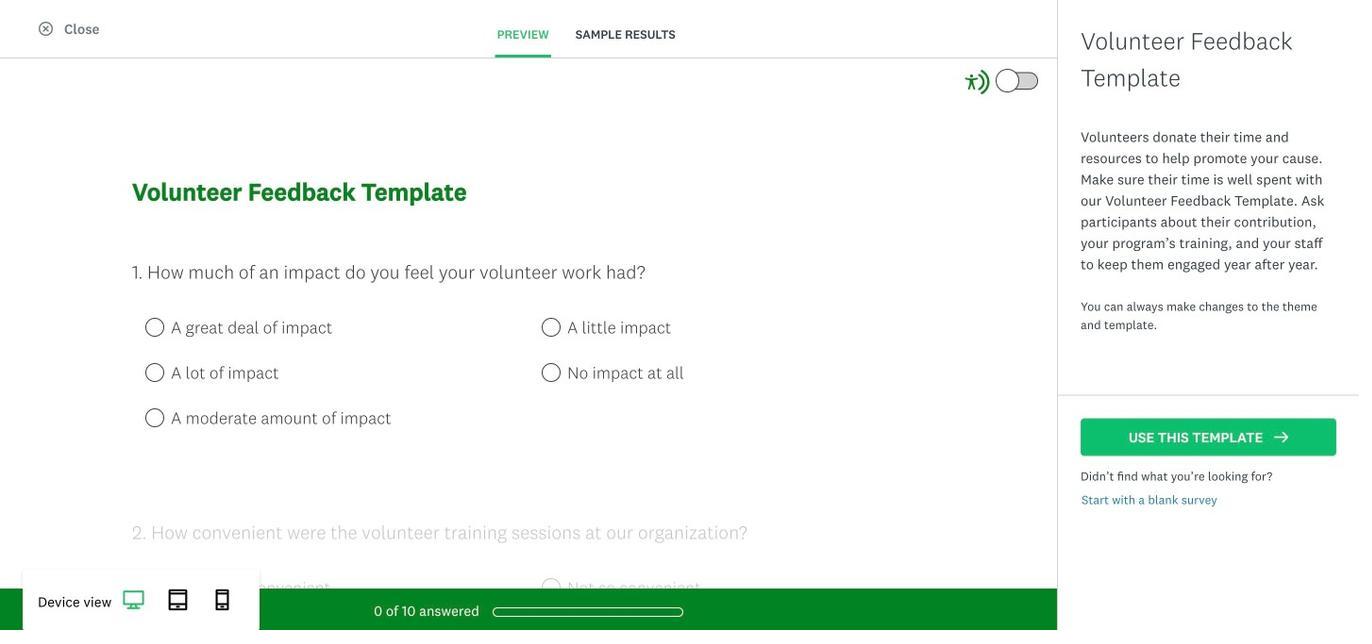 Task type: vqa. For each thing, say whether or not it's contained in the screenshot.
the leftmost svg icon
yes



Task type: describe. For each thing, give the bounding box(es) containing it.
2 brand logo image from the top
[[23, 11, 53, 34]]

volunteer application form image
[[981, 220, 1206, 368]]

xcircle image
[[39, 22, 53, 36]]

help icon image
[[1176, 11, 1199, 34]]

volunteer feedback template image
[[467, 220, 692, 368]]

3 svg image from the left
[[212, 590, 233, 611]]

textboxmultiple image
[[1192, 178, 1206, 192]]

notification center icon image
[[1124, 11, 1146, 34]]

lock image
[[669, 519, 684, 534]]

1 brand logo image from the top
[[23, 8, 53, 38]]

grid image
[[1145, 178, 1160, 192]]



Task type: locate. For each thing, give the bounding box(es) containing it.
0 horizontal spatial svg image
[[123, 590, 144, 611]]

1 svg image from the left
[[123, 590, 144, 611]]

Search templates field
[[1105, 76, 1329, 112]]

arrowright image
[[1275, 431, 1289, 445]]

restaurant feedback template image
[[806, 555, 867, 615]]

help desk feedback survey template image
[[550, 555, 610, 615]]

2 horizontal spatial svg image
[[212, 590, 233, 611]]

search image
[[1091, 89, 1105, 103]]

2 svg image from the left
[[168, 590, 189, 611]]

tab list
[[473, 13, 700, 57]]

brand logo image
[[23, 8, 53, 38], [23, 11, 53, 34]]

non-profit organization information template image
[[981, 511, 1206, 631]]

svg image
[[123, 590, 144, 611], [168, 590, 189, 611], [212, 590, 233, 611]]

1 horizontal spatial svg image
[[168, 590, 189, 611]]

products icon image
[[1071, 11, 1093, 34], [1071, 11, 1093, 34]]



